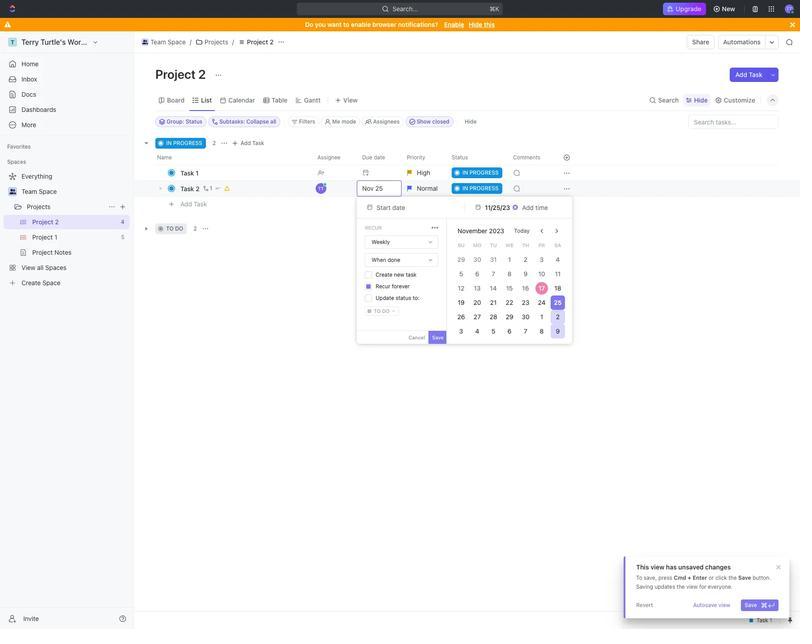 Task type: vqa. For each thing, say whether or not it's contained in the screenshot.


Task type: locate. For each thing, give the bounding box(es) containing it.
space
[[168, 38, 186, 46], [39, 188, 57, 195]]

1 horizontal spatial 30
[[522, 313, 530, 321]]

0 horizontal spatial team
[[21, 188, 37, 195]]

want
[[327, 21, 342, 28]]

0 vertical spatial project
[[247, 38, 268, 46]]

6
[[475, 270, 479, 278], [508, 327, 512, 335]]

tree containing team space
[[4, 169, 130, 290]]

add
[[736, 71, 747, 78], [241, 140, 251, 146], [180, 200, 192, 208]]

has
[[666, 563, 677, 571]]

1 horizontal spatial add task button
[[230, 138, 268, 149]]

task up task 1 link
[[252, 140, 264, 146]]

8 down 24
[[540, 327, 544, 335]]

0 horizontal spatial 29
[[457, 256, 465, 263]]

Add time text field
[[522, 204, 549, 211]]

0 horizontal spatial 7
[[492, 270, 495, 278]]

add task button up customize
[[730, 68, 768, 82]]

0 horizontal spatial to do
[[166, 225, 183, 232]]

add down task 2
[[180, 200, 192, 208]]

search
[[658, 96, 679, 104]]

1 horizontal spatial 9
[[556, 327, 560, 335]]

1 horizontal spatial 3
[[540, 256, 544, 263]]

1 vertical spatial recur
[[376, 283, 390, 290]]

1 vertical spatial the
[[677, 584, 685, 590]]

3 down 26
[[459, 327, 463, 335]]

2 vertical spatial add task
[[180, 200, 207, 208]]

save right cancel
[[432, 335, 444, 340]]

0 horizontal spatial the
[[677, 584, 685, 590]]

14
[[490, 284, 497, 292]]

29 down 22
[[506, 313, 513, 321]]

1 horizontal spatial 4
[[556, 256, 560, 263]]

1 up task 2
[[196, 169, 199, 177]]

share button
[[687, 35, 715, 49]]

browser
[[373, 21, 397, 28]]

0 vertical spatial 7
[[492, 270, 495, 278]]

save button
[[741, 600, 779, 611]]

to inside to do "dropdown button"
[[374, 308, 381, 314]]

0 vertical spatial team
[[150, 38, 166, 46]]

when
[[372, 257, 386, 263]]

save down button.
[[745, 602, 757, 609]]

save left button.
[[738, 575, 751, 581]]

add task button up task 1 link
[[230, 138, 268, 149]]

2 horizontal spatial add task
[[736, 71, 763, 78]]

user group image
[[142, 40, 148, 44], [9, 189, 16, 194]]

4 down 27
[[475, 327, 479, 335]]

0 horizontal spatial /
[[190, 38, 192, 46]]

unsaved
[[679, 563, 704, 571]]

2
[[270, 38, 274, 46], [198, 67, 206, 82], [213, 140, 216, 146], [196, 185, 200, 192], [194, 225, 197, 232], [524, 256, 528, 263], [556, 313, 560, 321]]

1 horizontal spatial project
[[247, 38, 268, 46]]

home
[[21, 60, 39, 68]]

list
[[201, 96, 212, 104]]

1 vertical spatial space
[[39, 188, 57, 195]]

0 vertical spatial projects
[[205, 38, 228, 46]]

⌘k
[[490, 5, 500, 13]]

table link
[[270, 94, 288, 106]]

6 down 22
[[508, 327, 512, 335]]

1 horizontal spatial team space
[[150, 38, 186, 46]]

1 horizontal spatial 6
[[508, 327, 512, 335]]

6 up 13
[[475, 270, 479, 278]]

1 down we
[[508, 256, 511, 263]]

forever
[[392, 283, 410, 290]]

1 vertical spatial add
[[241, 140, 251, 146]]

1 horizontal spatial team space link
[[139, 37, 188, 47]]

0 horizontal spatial 9
[[524, 270, 528, 278]]

1 right task 2
[[210, 185, 212, 192]]

1 horizontal spatial projects link
[[193, 37, 231, 47]]

2 vertical spatial add
[[180, 200, 192, 208]]

0 horizontal spatial add task button
[[176, 199, 211, 210]]

team space inside tree
[[21, 188, 57, 195]]

recur
[[365, 225, 382, 231], [376, 283, 390, 290]]

0 vertical spatial 29
[[457, 256, 465, 263]]

calendar link
[[227, 94, 255, 106]]

save inside this view has unsaved changes to save, press cmd + enter or click the save button. saving updates the view for everyone.
[[738, 575, 751, 581]]

space inside tree
[[39, 188, 57, 195]]

1 vertical spatial 8
[[540, 327, 544, 335]]

to do inside to do "dropdown button"
[[374, 308, 390, 314]]

0 horizontal spatial 5
[[459, 270, 463, 278]]

16
[[522, 284, 529, 292]]

today
[[514, 228, 530, 234]]

recur up weekly
[[365, 225, 382, 231]]

1 horizontal spatial to do
[[374, 308, 390, 314]]

7 down 31
[[492, 270, 495, 278]]

recur down the "create"
[[376, 283, 390, 290]]

or
[[709, 575, 714, 581]]

this
[[484, 21, 495, 28]]

hide
[[469, 21, 483, 28], [694, 96, 708, 104], [465, 118, 477, 125]]

do
[[175, 225, 183, 232], [382, 308, 390, 314]]

1 vertical spatial 6
[[508, 327, 512, 335]]

0 vertical spatial user group image
[[142, 40, 148, 44]]

1 vertical spatial 9
[[556, 327, 560, 335]]

2 horizontal spatial view
[[719, 602, 731, 609]]

1 vertical spatial hide
[[694, 96, 708, 104]]

9 down 25
[[556, 327, 560, 335]]

add up task 1 link
[[241, 140, 251, 146]]

1 vertical spatial to
[[166, 225, 174, 232]]

to do down update
[[374, 308, 390, 314]]

save,
[[644, 575, 657, 581]]

1 vertical spatial 30
[[522, 313, 530, 321]]

1 horizontal spatial view
[[687, 584, 698, 590]]

1 vertical spatial team space link
[[21, 185, 128, 199]]

4
[[556, 256, 560, 263], [475, 327, 479, 335]]

1 vertical spatial save
[[738, 575, 751, 581]]

upgrade link
[[663, 3, 706, 15]]

1 vertical spatial team
[[21, 188, 37, 195]]

enable
[[351, 21, 371, 28]]

to do button
[[365, 306, 399, 316]]

0 vertical spatial to do
[[166, 225, 183, 232]]

9 up 16 on the right top of the page
[[524, 270, 528, 278]]

0 vertical spatial add
[[736, 71, 747, 78]]

Search tasks... text field
[[689, 115, 778, 129]]

view down everyone.
[[719, 602, 731, 609]]

the right click
[[729, 575, 737, 581]]

1 vertical spatial 3
[[459, 327, 463, 335]]

30 down 23 at the right
[[522, 313, 530, 321]]

1 / from the left
[[190, 38, 192, 46]]

the down cmd
[[677, 584, 685, 590]]

0 vertical spatial 9
[[524, 270, 528, 278]]

add up customize
[[736, 71, 747, 78]]

view up save,
[[651, 563, 665, 571]]

do
[[305, 21, 313, 28]]

add task down task 2
[[180, 200, 207, 208]]

autosave view button
[[690, 600, 734, 611]]

2 vertical spatial hide
[[465, 118, 477, 125]]

weekly button
[[365, 236, 438, 249]]

view inside button
[[719, 602, 731, 609]]

hide inside dropdown button
[[694, 96, 708, 104]]

progress
[[173, 140, 202, 146]]

1 horizontal spatial team
[[150, 38, 166, 46]]

5 up 12
[[459, 270, 463, 278]]

projects inside tree
[[27, 203, 51, 210]]

press
[[659, 575, 673, 581]]

1 horizontal spatial projects
[[205, 38, 228, 46]]

when done
[[372, 257, 400, 263]]

updates
[[655, 584, 675, 590]]

project 2
[[247, 38, 274, 46], [155, 67, 209, 82]]

to
[[343, 21, 349, 28], [166, 225, 174, 232], [374, 308, 381, 314]]

add task button down task 2
[[176, 199, 211, 210]]

18
[[555, 284, 561, 292]]

1 vertical spatial team space
[[21, 188, 57, 195]]

0 vertical spatial 6
[[475, 270, 479, 278]]

29 down the su
[[457, 256, 465, 263]]

0 horizontal spatial add task
[[180, 200, 207, 208]]

to do down task 2
[[166, 225, 183, 232]]

1 inside button
[[210, 185, 212, 192]]

automations
[[723, 38, 761, 46]]

calendar
[[228, 96, 255, 104]]

the
[[729, 575, 737, 581], [677, 584, 685, 590]]

team space
[[150, 38, 186, 46], [21, 188, 57, 195]]

5 down 28
[[492, 327, 495, 335]]

5
[[459, 270, 463, 278], [492, 327, 495, 335]]

1 horizontal spatial 5
[[492, 327, 495, 335]]

29
[[457, 256, 465, 263], [506, 313, 513, 321]]

dashboards
[[21, 106, 56, 113]]

to do
[[166, 225, 183, 232], [374, 308, 390, 314]]

fr
[[539, 242, 545, 248]]

31
[[490, 256, 497, 263]]

1 horizontal spatial 29
[[506, 313, 513, 321]]

cmd
[[674, 575, 687, 581]]

2 vertical spatial to
[[374, 308, 381, 314]]

do down update
[[382, 308, 390, 314]]

save
[[432, 335, 444, 340], [738, 575, 751, 581], [745, 602, 757, 609]]

1 vertical spatial project 2
[[155, 67, 209, 82]]

add task up customize
[[736, 71, 763, 78]]

sidebar navigation
[[0, 31, 134, 629]]

10
[[539, 270, 545, 278]]

20
[[474, 299, 481, 306]]

add task up task 1 link
[[241, 140, 264, 146]]

1 vertical spatial user group image
[[9, 189, 16, 194]]

assignees
[[373, 118, 400, 125]]

3 up 10 on the top right of the page
[[540, 256, 544, 263]]

30 down 'mo'
[[474, 256, 481, 263]]

0 horizontal spatial 6
[[475, 270, 479, 278]]

1 horizontal spatial add
[[241, 140, 251, 146]]

tree inside the sidebar navigation
[[4, 169, 130, 290]]

13
[[474, 284, 481, 292]]

3
[[540, 256, 544, 263], [459, 327, 463, 335]]

7 down 23 at the right
[[524, 327, 528, 335]]

tree
[[4, 169, 130, 290]]

0 horizontal spatial 30
[[474, 256, 481, 263]]

1 vertical spatial 5
[[492, 327, 495, 335]]

0 horizontal spatial to
[[166, 225, 174, 232]]

do you want to enable browser notifications? enable hide this
[[305, 21, 495, 28]]

do down task 2
[[175, 225, 183, 232]]

0 vertical spatial the
[[729, 575, 737, 581]]

1 vertical spatial 7
[[524, 327, 528, 335]]

0 horizontal spatial 3
[[459, 327, 463, 335]]

hide inside button
[[465, 118, 477, 125]]

click
[[716, 575, 727, 581]]

view down "+"
[[687, 584, 698, 590]]

0 vertical spatial recur
[[365, 225, 382, 231]]

2 vertical spatial save
[[745, 602, 757, 609]]

0 horizontal spatial space
[[39, 188, 57, 195]]

19
[[458, 299, 465, 306]]

1 horizontal spatial to
[[343, 21, 349, 28]]

task 1 link
[[178, 166, 310, 179]]

team space link inside tree
[[21, 185, 128, 199]]

Start date text field
[[377, 204, 451, 211]]

1 vertical spatial to do
[[374, 308, 390, 314]]

1 vertical spatial projects
[[27, 203, 51, 210]]

0 vertical spatial 3
[[540, 256, 544, 263]]

1 horizontal spatial project 2
[[247, 38, 274, 46]]

8 up 15
[[508, 270, 512, 278]]

1 horizontal spatial add task
[[241, 140, 264, 146]]

project
[[247, 38, 268, 46], [155, 67, 196, 82]]

2 / from the left
[[232, 38, 234, 46]]

2 vertical spatial view
[[719, 602, 731, 609]]

enter
[[693, 575, 707, 581]]

1
[[196, 169, 199, 177], [210, 185, 212, 192], [508, 256, 511, 263], [540, 313, 543, 321]]

1 horizontal spatial do
[[382, 308, 390, 314]]

notifications?
[[398, 21, 438, 28]]

create
[[376, 271, 393, 278]]

inbox
[[21, 75, 37, 83]]

table
[[272, 96, 288, 104]]

0 horizontal spatial user group image
[[9, 189, 16, 194]]

upgrade
[[676, 5, 702, 13]]

1 vertical spatial 4
[[475, 327, 479, 335]]

25
[[554, 299, 562, 306]]

4 up 11
[[556, 256, 560, 263]]

1 horizontal spatial /
[[232, 38, 234, 46]]

status
[[396, 295, 411, 301]]



Task type: describe. For each thing, give the bounding box(es) containing it.
hide button
[[461, 116, 480, 127]]

enable
[[444, 21, 464, 28]]

november
[[458, 227, 488, 235]]

revert button
[[633, 600, 657, 611]]

0 horizontal spatial project 2
[[155, 67, 209, 82]]

0 vertical spatial to
[[343, 21, 349, 28]]

new
[[394, 271, 404, 278]]

recur for recur
[[365, 225, 382, 231]]

new
[[722, 5, 735, 13]]

favorites button
[[4, 142, 34, 152]]

1 vertical spatial view
[[687, 584, 698, 590]]

1 horizontal spatial 8
[[540, 327, 544, 335]]

board link
[[165, 94, 185, 106]]

dashboards link
[[4, 103, 130, 117]]

this view has unsaved changes to save, press cmd + enter or click the save button. saving updates the view for everyone.
[[636, 563, 771, 590]]

12
[[458, 284, 465, 292]]

new button
[[710, 2, 741, 16]]

gantt
[[304, 96, 321, 104]]

Due date text field
[[485, 204, 511, 211]]

user group image inside tree
[[9, 189, 16, 194]]

24
[[538, 299, 546, 306]]

create new task
[[376, 271, 417, 278]]

0 horizontal spatial do
[[175, 225, 183, 232]]

weekly
[[372, 239, 390, 245]]

to
[[636, 575, 642, 581]]

2023
[[489, 227, 504, 235]]

1 down 24
[[540, 313, 543, 321]]

assignees button
[[362, 116, 404, 127]]

1 vertical spatial add task
[[241, 140, 264, 146]]

home link
[[4, 57, 130, 71]]

done
[[388, 257, 400, 263]]

project inside "project 2" link
[[247, 38, 268, 46]]

invite
[[23, 615, 39, 622]]

0 vertical spatial team space
[[150, 38, 186, 46]]

task down task 1
[[180, 185, 194, 192]]

docs
[[21, 90, 36, 98]]

1 vertical spatial 29
[[506, 313, 513, 321]]

revert
[[636, 602, 653, 609]]

0 horizontal spatial 8
[[508, 270, 512, 278]]

mo
[[473, 242, 482, 248]]

th
[[522, 242, 529, 248]]

17
[[539, 284, 545, 292]]

0 vertical spatial projects link
[[193, 37, 231, 47]]

add task for bottom add task button
[[180, 200, 207, 208]]

changes
[[705, 563, 731, 571]]

28
[[490, 313, 497, 321]]

share
[[692, 38, 710, 46]]

in
[[166, 140, 172, 146]]

0 horizontal spatial 4
[[475, 327, 479, 335]]

automations button
[[719, 35, 765, 49]]

0 vertical spatial 4
[[556, 256, 560, 263]]

sa
[[555, 242, 561, 248]]

in progress
[[166, 140, 202, 146]]

1 horizontal spatial the
[[729, 575, 737, 581]]

22
[[506, 299, 513, 306]]

0 horizontal spatial projects link
[[27, 200, 105, 214]]

2 horizontal spatial add
[[736, 71, 747, 78]]

1 button
[[201, 184, 214, 193]]

autosave
[[693, 602, 717, 609]]

add task for top add task button
[[736, 71, 763, 78]]

save inside 'button'
[[745, 602, 757, 609]]

1 horizontal spatial 7
[[524, 327, 528, 335]]

inbox link
[[4, 72, 130, 86]]

team inside the sidebar navigation
[[21, 188, 37, 195]]

0 vertical spatial add task button
[[730, 68, 768, 82]]

tu
[[490, 242, 497, 248]]

15
[[506, 284, 513, 292]]

customize
[[724, 96, 756, 104]]

do inside "dropdown button"
[[382, 308, 390, 314]]

to:
[[413, 295, 420, 301]]

+
[[688, 575, 692, 581]]

0 vertical spatial space
[[168, 38, 186, 46]]

1 horizontal spatial user group image
[[142, 40, 148, 44]]

21
[[490, 299, 497, 306]]

search...
[[393, 5, 418, 13]]

11
[[555, 270, 561, 278]]

saving
[[636, 584, 653, 590]]

view for autosave
[[719, 602, 731, 609]]

customize button
[[712, 94, 758, 106]]

we
[[506, 242, 514, 248]]

0 vertical spatial hide
[[469, 21, 483, 28]]

1 vertical spatial project
[[155, 67, 196, 82]]

0 vertical spatial save
[[432, 335, 444, 340]]

23
[[522, 299, 530, 306]]

1 vertical spatial add task button
[[230, 138, 268, 149]]

for
[[700, 584, 707, 590]]

su
[[458, 242, 465, 248]]

26
[[457, 313, 465, 321]]

task
[[406, 271, 417, 278]]

0 vertical spatial 30
[[474, 256, 481, 263]]

search button
[[647, 94, 682, 106]]

recur for recur forever
[[376, 283, 390, 290]]

0 vertical spatial team space link
[[139, 37, 188, 47]]

27
[[474, 313, 481, 321]]

favorites
[[7, 143, 31, 150]]

0 vertical spatial 5
[[459, 270, 463, 278]]

task up customize
[[749, 71, 763, 78]]

update status to:
[[376, 295, 420, 301]]

task 1
[[180, 169, 199, 177]]

docs link
[[4, 87, 130, 102]]

november 2023
[[458, 227, 504, 235]]

task down 1 button in the top left of the page
[[194, 200, 207, 208]]

view for this
[[651, 563, 665, 571]]

0 vertical spatial project 2
[[247, 38, 274, 46]]

button.
[[753, 575, 771, 581]]

0 horizontal spatial add
[[180, 200, 192, 208]]

board
[[167, 96, 185, 104]]

cancel
[[409, 335, 425, 340]]

hide button
[[684, 94, 711, 106]]

task up task 2
[[180, 169, 194, 177]]

2 vertical spatial add task button
[[176, 199, 211, 210]]

list link
[[199, 94, 212, 106]]



